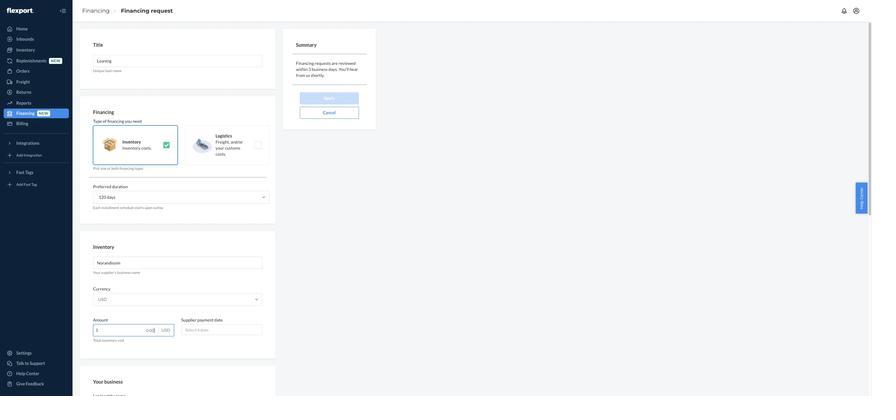 Task type: vqa. For each thing, say whether or not it's contained in the screenshot.
the Freight
yes



Task type: locate. For each thing, give the bounding box(es) containing it.
inventory
[[16, 47, 35, 53], [122, 140, 141, 145], [122, 146, 140, 151], [93, 244, 114, 250]]

both
[[111, 167, 119, 171]]

costs. down your
[[216, 152, 226, 157]]

add integration
[[16, 153, 42, 158]]

you
[[125, 119, 132, 124]]

fast left "tags"
[[16, 170, 24, 175]]

1 horizontal spatial help center
[[859, 187, 865, 209]]

1 horizontal spatial costs.
[[216, 152, 226, 157]]

new up orders link
[[51, 59, 60, 63]]

inventory up supplier's
[[93, 244, 114, 250]]

integrations
[[16, 141, 39, 146]]

add
[[16, 153, 23, 158], [16, 183, 23, 187]]

home link
[[4, 24, 69, 34]]

1 vertical spatial new
[[39, 111, 48, 116]]

hear
[[350, 67, 358, 72]]

new down reports link at the top
[[39, 111, 48, 116]]

financing requests are reviewed within 3 business days. you'll hear from us shortly.
[[296, 61, 358, 78]]

inventory down inbounds
[[16, 47, 35, 53]]

title
[[93, 42, 103, 48]]

help
[[859, 201, 865, 209], [16, 372, 25, 377]]

request
[[151, 7, 173, 14]]

outlay
[[153, 206, 163, 211]]

financing inside financing requests are reviewed within 3 business days. you'll hear from us shortly.
[[296, 61, 314, 66]]

business inside financing requests are reviewed within 3 business days. you'll hear from us shortly.
[[312, 67, 328, 72]]

requests
[[315, 61, 331, 66]]

talk to support link
[[4, 359, 69, 369]]

0 vertical spatial business
[[312, 67, 328, 72]]

add for add integration
[[16, 153, 23, 158]]

give feedback
[[16, 382, 44, 387]]

1 horizontal spatial help
[[859, 201, 865, 209]]

loan
[[105, 68, 112, 73]]

tags
[[25, 170, 33, 175]]

0 vertical spatial help center
[[859, 187, 865, 209]]

open notifications image
[[841, 7, 848, 15]]

cancel
[[323, 110, 336, 115]]

0 horizontal spatial center
[[26, 372, 39, 377]]

$
[[96, 328, 98, 334]]

1 horizontal spatial new
[[51, 59, 60, 63]]

reviewed
[[339, 61, 356, 66]]

0 vertical spatial costs.
[[141, 146, 152, 151]]

120 days
[[99, 195, 115, 200]]

billing
[[16, 121, 28, 126]]

from
[[296, 73, 305, 78]]

0 horizontal spatial date
[[200, 328, 209, 333]]

financing for financing requests are reviewed within 3 business days. you'll hear from us shortly.
[[296, 61, 314, 66]]

inventory
[[102, 339, 117, 343]]

add down fast tags
[[16, 183, 23, 187]]

3
[[309, 67, 311, 72]]

2 your from the top
[[93, 380, 103, 386]]

1 vertical spatial usd
[[162, 328, 170, 334]]

2 add from the top
[[16, 183, 23, 187]]

date for select a date
[[200, 328, 209, 333]]

0 vertical spatial your
[[93, 271, 101, 275]]

add inside add integration link
[[16, 153, 23, 158]]

1 vertical spatial financing
[[119, 167, 134, 171]]

0 vertical spatial fast
[[16, 170, 24, 175]]

inventory down you
[[122, 140, 141, 145]]

0 horizontal spatial help center
[[16, 372, 39, 377]]

usd down currency
[[98, 298, 107, 303]]

0 horizontal spatial new
[[39, 111, 48, 116]]

replenishments
[[16, 58, 47, 63]]

1 vertical spatial help
[[16, 372, 25, 377]]

customs
[[225, 146, 240, 151]]

0 vertical spatial date
[[214, 318, 223, 323]]

name right loan
[[113, 68, 122, 73]]

1 horizontal spatial date
[[214, 318, 223, 323]]

financing for financing request
[[121, 7, 149, 14]]

0 vertical spatial usd
[[98, 298, 107, 303]]

help center inside button
[[859, 187, 865, 209]]

days
[[107, 195, 115, 200]]

add integration link
[[4, 151, 69, 161]]

reports link
[[4, 99, 69, 108]]

financing right of
[[107, 119, 124, 124]]

1 vertical spatial center
[[26, 372, 39, 377]]

costs. left check square icon
[[141, 146, 152, 151]]

date right payment
[[214, 318, 223, 323]]

preferred duration
[[93, 185, 128, 190]]

add left integration
[[16, 153, 23, 158]]

name right supplier's
[[132, 271, 140, 275]]

date for supplier payment date
[[214, 318, 223, 323]]

financing
[[107, 119, 124, 124], [119, 167, 134, 171]]

and/or
[[231, 140, 243, 145]]

logistics freight, and/or your customs costs.
[[216, 134, 243, 157]]

preferred
[[93, 185, 111, 190]]

currency
[[93, 287, 110, 292]]

financing right both on the left of page
[[119, 167, 134, 171]]

date
[[214, 318, 223, 323], [200, 328, 209, 333]]

types
[[135, 167, 143, 171]]

your
[[93, 271, 101, 275], [93, 380, 103, 386]]

fast left "tag"
[[24, 183, 31, 187]]

flexport logo image
[[7, 8, 34, 14]]

returns
[[16, 90, 31, 95]]

0 horizontal spatial costs.
[[141, 146, 152, 151]]

center
[[859, 187, 865, 200], [26, 372, 39, 377]]

reports
[[16, 101, 31, 106]]

feedback
[[26, 382, 44, 387]]

your
[[216, 146, 224, 151]]

1 vertical spatial name
[[132, 271, 140, 275]]

1 vertical spatial help center
[[16, 372, 39, 377]]

orders link
[[4, 66, 69, 76]]

0 vertical spatial new
[[51, 59, 60, 63]]

date right a
[[200, 328, 209, 333]]

1 vertical spatial add
[[16, 183, 23, 187]]

need
[[133, 119, 142, 124]]

0 vertical spatial name
[[113, 68, 122, 73]]

add inside add fast tag link
[[16, 183, 23, 187]]

your for your supplier's business name
[[93, 271, 101, 275]]

usd
[[98, 298, 107, 303], [162, 328, 170, 334]]

costs.
[[141, 146, 152, 151], [216, 152, 226, 157]]

apply
[[324, 96, 335, 101]]

inbounds link
[[4, 34, 69, 44]]

help inside button
[[859, 201, 865, 209]]

cost
[[118, 339, 124, 343]]

usd left select
[[162, 328, 170, 334]]

1 add from the top
[[16, 153, 23, 158]]

select a date
[[185, 328, 209, 333]]

e.g. March 2023 inventory top-up field
[[93, 55, 262, 67]]

duration
[[112, 185, 128, 190]]

0 vertical spatial center
[[859, 187, 865, 200]]

1 your from the top
[[93, 271, 101, 275]]

1 horizontal spatial usd
[[162, 328, 170, 334]]

0 vertical spatial help
[[859, 201, 865, 209]]

1 vertical spatial costs.
[[216, 152, 226, 157]]

one
[[101, 167, 106, 171]]

new
[[51, 59, 60, 63], [39, 111, 48, 116]]

talk to support
[[16, 362, 45, 367]]

1 vertical spatial date
[[200, 328, 209, 333]]

each
[[93, 206, 101, 211]]

amount
[[93, 318, 108, 323]]

0 vertical spatial add
[[16, 153, 23, 158]]

0 horizontal spatial help
[[16, 372, 25, 377]]

1 vertical spatial your
[[93, 380, 103, 386]]

financing
[[82, 7, 110, 14], [121, 7, 149, 14], [296, 61, 314, 66], [93, 109, 114, 115], [16, 111, 35, 116]]

1 horizontal spatial center
[[859, 187, 865, 200]]

fast
[[16, 170, 24, 175], [24, 183, 31, 187]]

inventory link
[[4, 45, 69, 55]]



Task type: describe. For each thing, give the bounding box(es) containing it.
inventory inventory costs.
[[122, 140, 152, 151]]

upon
[[145, 206, 153, 211]]

1 vertical spatial fast
[[24, 183, 31, 187]]

give feedback button
[[4, 380, 69, 390]]

give
[[16, 382, 25, 387]]

add fast tag
[[16, 183, 37, 187]]

add for add fast tag
[[16, 183, 23, 187]]

0 vertical spatial financing
[[107, 119, 124, 124]]

financing request
[[121, 7, 173, 14]]

logistics
[[216, 134, 232, 139]]

are
[[332, 61, 338, 66]]

close navigation image
[[59, 7, 66, 15]]

days.
[[329, 67, 338, 72]]

your supplier's business name
[[93, 271, 140, 275]]

fast tags
[[16, 170, 33, 175]]

your for your business
[[93, 380, 103, 386]]

to
[[25, 362, 29, 367]]

payment
[[197, 318, 214, 323]]

costs. inside logistics freight, and/or your customs costs.
[[216, 152, 226, 157]]

support
[[30, 362, 45, 367]]

costs. inside inventory inventory costs.
[[141, 146, 152, 151]]

settings
[[16, 351, 32, 356]]

center inside help center button
[[859, 187, 865, 200]]

or
[[107, 167, 111, 171]]

schedule
[[120, 206, 134, 211]]

center inside help center link
[[26, 372, 39, 377]]

fast tags button
[[4, 168, 69, 178]]

orders
[[16, 69, 30, 74]]

e.g. Shopify Inc. field
[[93, 257, 262, 269]]

a
[[197, 328, 200, 333]]

total inventory cost
[[93, 339, 124, 343]]

help center link
[[4, 370, 69, 379]]

inbounds
[[16, 37, 34, 42]]

total
[[93, 339, 101, 343]]

new for replenishments
[[51, 59, 60, 63]]

your business
[[93, 380, 123, 386]]

breadcrumbs navigation
[[77, 2, 178, 20]]

120
[[99, 195, 106, 200]]

1 horizontal spatial name
[[132, 271, 140, 275]]

new for financing
[[39, 111, 48, 116]]

within
[[296, 67, 308, 72]]

unique loan name
[[93, 68, 122, 73]]

type of financing you need
[[93, 119, 142, 124]]

supplier payment date
[[181, 318, 223, 323]]

financing for financing link
[[82, 7, 110, 14]]

pick
[[93, 167, 100, 171]]

supplier's
[[101, 271, 117, 275]]

installment
[[101, 206, 119, 211]]

help center button
[[856, 183, 868, 214]]

pick one or both financing types
[[93, 167, 143, 171]]

inventory up types
[[122, 146, 140, 151]]

summary
[[296, 42, 317, 48]]

of
[[103, 119, 107, 124]]

check square image
[[163, 142, 170, 149]]

financing link
[[82, 7, 110, 14]]

0 horizontal spatial usd
[[98, 298, 107, 303]]

2 vertical spatial business
[[104, 380, 123, 386]]

billing link
[[4, 119, 69, 129]]

freight
[[16, 79, 30, 85]]

select
[[185, 328, 197, 333]]

talk
[[16, 362, 24, 367]]

tag
[[31, 183, 37, 187]]

cancel button
[[300, 107, 359, 119]]

freight,
[[216, 140, 230, 145]]

0.00 text field
[[93, 325, 158, 337]]

starts
[[135, 206, 144, 211]]

supplier
[[181, 318, 197, 323]]

freight link
[[4, 77, 69, 87]]

0 horizontal spatial name
[[113, 68, 122, 73]]

each installment schedule starts upon outlay
[[93, 206, 163, 211]]

home
[[16, 26, 28, 31]]

us
[[306, 73, 310, 78]]

apply button
[[300, 92, 359, 104]]

type
[[93, 119, 102, 124]]

open account menu image
[[853, 7, 860, 15]]

returns link
[[4, 88, 69, 97]]

integration
[[24, 153, 42, 158]]

fast inside dropdown button
[[16, 170, 24, 175]]

integrations button
[[4, 139, 69, 148]]

1 vertical spatial business
[[117, 271, 131, 275]]

shortly.
[[311, 73, 325, 78]]

unique
[[93, 68, 105, 73]]

you'll
[[339, 67, 349, 72]]

financing request link
[[121, 7, 173, 14]]

add fast tag link
[[4, 180, 69, 190]]



